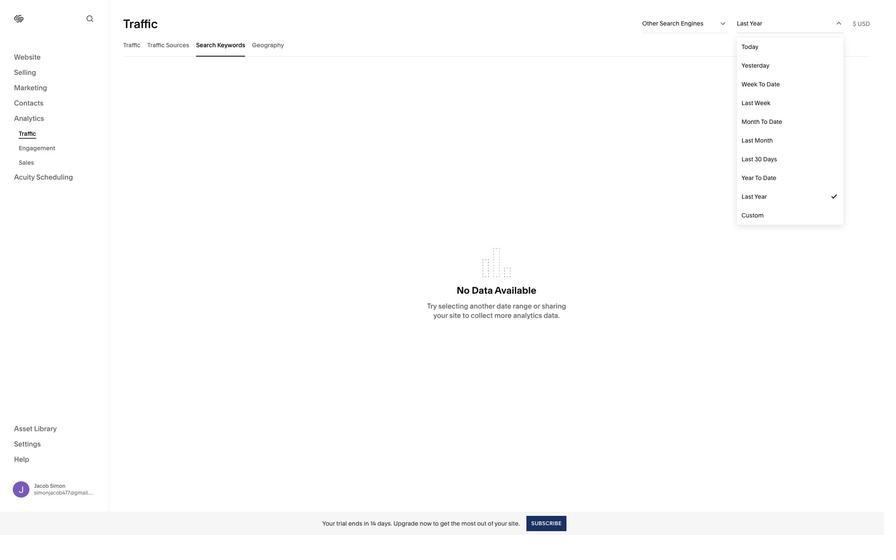 Task type: vqa. For each thing, say whether or not it's contained in the screenshot.
'ASSET'
yes



Task type: describe. For each thing, give the bounding box(es) containing it.
30
[[755, 156, 762, 163]]

year inside button
[[750, 20, 762, 27]]

more
[[494, 312, 512, 320]]

simon
[[50, 483, 65, 490]]

search keywords button
[[196, 33, 245, 57]]

acuity
[[14, 173, 35, 182]]

to for week
[[759, 81, 765, 88]]

acuity scheduling
[[14, 173, 73, 182]]

selecting
[[438, 302, 468, 311]]

geography
[[252, 41, 284, 49]]

1 vertical spatial last year
[[742, 193, 767, 201]]

days.
[[377, 520, 392, 528]]

other search engines
[[642, 20, 703, 27]]

date for month to date
[[769, 118, 782, 126]]

week to date
[[742, 81, 780, 88]]

other
[[642, 20, 658, 27]]

0 vertical spatial week
[[742, 81, 757, 88]]

14
[[370, 520, 376, 528]]

your trial ends in 14 days. upgrade now to get the most out of your site.
[[322, 520, 520, 528]]

jacob
[[34, 483, 49, 490]]

last up last 30 days at top right
[[742, 137, 753, 144]]

traffic up traffic button
[[123, 16, 158, 31]]

analytics
[[513, 312, 542, 320]]

asset
[[14, 425, 32, 433]]

geography button
[[252, 33, 284, 57]]

site
[[449, 312, 461, 320]]

the
[[451, 520, 460, 528]]

selling link
[[14, 68, 95, 78]]

get
[[440, 520, 449, 528]]

yesterday
[[742, 62, 769, 69]]

1 vertical spatial month
[[755, 137, 773, 144]]

jacob simon simonjacob477@gmail.com
[[34, 483, 100, 496]]

marketing link
[[14, 83, 95, 93]]

now
[[420, 520, 432, 528]]

last year button
[[737, 14, 843, 33]]

in
[[364, 520, 369, 528]]

traffic left traffic sources button
[[123, 41, 140, 49]]

asset library link
[[14, 424, 95, 435]]

available
[[495, 285, 536, 297]]

search inside search keywords button
[[196, 41, 216, 49]]

ends
[[348, 520, 362, 528]]

keywords
[[217, 41, 245, 49]]

date for week to date
[[767, 81, 780, 88]]

most
[[461, 520, 476, 528]]

sales
[[19, 159, 34, 167]]

traffic sources
[[147, 41, 189, 49]]

traffic button
[[123, 33, 140, 57]]

collect
[[471, 312, 493, 320]]

acuity scheduling link
[[14, 173, 95, 183]]

date for year to date
[[763, 174, 776, 182]]

analytics
[[14, 114, 44, 123]]

2 vertical spatial year
[[754, 193, 767, 201]]

1 vertical spatial to
[[433, 520, 439, 528]]

website
[[14, 53, 41, 61]]

month to date
[[742, 118, 782, 126]]

to inside try selecting another date range or sharing your site to collect more analytics data.
[[463, 312, 469, 320]]

sources
[[166, 41, 189, 49]]

library
[[34, 425, 57, 433]]

settings
[[14, 440, 41, 449]]

last month
[[742, 137, 773, 144]]

traffic sources button
[[147, 33, 189, 57]]



Task type: locate. For each thing, give the bounding box(es) containing it.
0 vertical spatial month
[[742, 118, 760, 126]]

2 vertical spatial to
[[755, 174, 762, 182]]

data.
[[544, 312, 560, 320]]

help
[[14, 455, 29, 464]]

no
[[457, 285, 470, 297]]

week down yesterday
[[742, 81, 757, 88]]

$
[[853, 20, 856, 27]]

traffic link
[[19, 127, 99, 141]]

selling
[[14, 68, 36, 77]]

$ usd
[[853, 20, 870, 27]]

marketing
[[14, 84, 47, 92]]

1 vertical spatial to
[[761, 118, 768, 126]]

website link
[[14, 52, 95, 63]]

year down year to date
[[754, 193, 767, 201]]

search right other
[[660, 20, 679, 27]]

traffic left sources
[[147, 41, 165, 49]]

asset library
[[14, 425, 57, 433]]

to for month
[[761, 118, 768, 126]]

or
[[533, 302, 540, 311]]

search left keywords
[[196, 41, 216, 49]]

year to date
[[742, 174, 776, 182]]

1 vertical spatial search
[[196, 41, 216, 49]]

0 vertical spatial your
[[433, 312, 448, 320]]

0 vertical spatial search
[[660, 20, 679, 27]]

week up month to date
[[755, 99, 770, 107]]

to down 30
[[755, 174, 762, 182]]

1 vertical spatial year
[[742, 174, 754, 182]]

date up last week
[[767, 81, 780, 88]]

date
[[497, 302, 511, 311]]

sales link
[[19, 156, 99, 170]]

last year up custom
[[742, 193, 767, 201]]

subscribe button
[[527, 516, 566, 532]]

another
[[470, 302, 495, 311]]

to right site
[[463, 312, 469, 320]]

month down last week
[[742, 118, 760, 126]]

range
[[513, 302, 532, 311]]

1 vertical spatial week
[[755, 99, 770, 107]]

your
[[322, 520, 335, 528]]

date up last month
[[769, 118, 782, 126]]

simonjacob477@gmail.com
[[34, 490, 100, 496]]

0 vertical spatial to
[[759, 81, 765, 88]]

year up today
[[750, 20, 762, 27]]

engines
[[681, 20, 703, 27]]

to up last week
[[759, 81, 765, 88]]

try selecting another date range or sharing your site to collect more analytics data.
[[427, 302, 566, 320]]

0 vertical spatial year
[[750, 20, 762, 27]]

sharing
[[542, 302, 566, 311]]

custom
[[742, 212, 764, 220]]

last left 30
[[742, 156, 753, 163]]

0 vertical spatial date
[[767, 81, 780, 88]]

engagement link
[[19, 141, 99, 156]]

Other Search Engines field
[[642, 14, 727, 33]]

0 vertical spatial to
[[463, 312, 469, 320]]

last week
[[742, 99, 770, 107]]

contacts
[[14, 99, 43, 107]]

last up custom
[[742, 193, 753, 201]]

last year
[[737, 20, 762, 27], [742, 193, 767, 201]]

week
[[742, 81, 757, 88], [755, 99, 770, 107]]

search
[[660, 20, 679, 27], [196, 41, 216, 49]]

date
[[767, 81, 780, 88], [769, 118, 782, 126], [763, 174, 776, 182]]

to left get
[[433, 520, 439, 528]]

last 30 days
[[742, 156, 777, 163]]

try
[[427, 302, 437, 311]]

traffic inside traffic link
[[19, 130, 36, 138]]

subscribe
[[531, 521, 562, 527]]

search inside other search engines "field"
[[660, 20, 679, 27]]

0 horizontal spatial your
[[433, 312, 448, 320]]

last
[[737, 20, 749, 27], [742, 99, 753, 107], [742, 137, 753, 144], [742, 156, 753, 163], [742, 193, 753, 201]]

date down days
[[763, 174, 776, 182]]

to
[[463, 312, 469, 320], [433, 520, 439, 528]]

no data available
[[457, 285, 536, 297]]

0 horizontal spatial search
[[196, 41, 216, 49]]

tab list containing traffic
[[123, 33, 870, 57]]

traffic inside traffic sources button
[[147, 41, 165, 49]]

your
[[433, 312, 448, 320], [495, 520, 507, 528]]

year down last 30 days at top right
[[742, 174, 754, 182]]

tab list
[[123, 33, 870, 57]]

your down the try
[[433, 312, 448, 320]]

traffic down analytics
[[19, 130, 36, 138]]

last down the week to date
[[742, 99, 753, 107]]

contacts link
[[14, 98, 95, 109]]

last year inside button
[[737, 20, 762, 27]]

upgrade
[[393, 520, 418, 528]]

search keywords
[[196, 41, 245, 49]]

0 horizontal spatial to
[[433, 520, 439, 528]]

usd
[[858, 20, 870, 27]]

2 vertical spatial date
[[763, 174, 776, 182]]

1 vertical spatial date
[[769, 118, 782, 126]]

today
[[742, 43, 758, 51]]

1 horizontal spatial search
[[660, 20, 679, 27]]

traffic
[[123, 16, 158, 31], [123, 41, 140, 49], [147, 41, 165, 49], [19, 130, 36, 138]]

analytics link
[[14, 114, 95, 124]]

trial
[[336, 520, 347, 528]]

to
[[759, 81, 765, 88], [761, 118, 768, 126], [755, 174, 762, 182]]

to up last month
[[761, 118, 768, 126]]

to for year
[[755, 174, 762, 182]]

1 vertical spatial your
[[495, 520, 507, 528]]

of
[[488, 520, 493, 528]]

out
[[477, 520, 486, 528]]

1 horizontal spatial your
[[495, 520, 507, 528]]

your right 'of'
[[495, 520, 507, 528]]

month down month to date
[[755, 137, 773, 144]]

month
[[742, 118, 760, 126], [755, 137, 773, 144]]

0 vertical spatial last year
[[737, 20, 762, 27]]

last up today
[[737, 20, 749, 27]]

settings link
[[14, 440, 95, 450]]

scheduling
[[36, 173, 73, 182]]

your inside try selecting another date range or sharing your site to collect more analytics data.
[[433, 312, 448, 320]]

site.
[[508, 520, 520, 528]]

help link
[[14, 455, 29, 464]]

last year up today
[[737, 20, 762, 27]]

engagement
[[19, 144, 55, 152]]

1 horizontal spatial to
[[463, 312, 469, 320]]

last inside button
[[737, 20, 749, 27]]

days
[[763, 156, 777, 163]]

year
[[750, 20, 762, 27], [742, 174, 754, 182], [754, 193, 767, 201]]

data
[[472, 285, 493, 297]]



